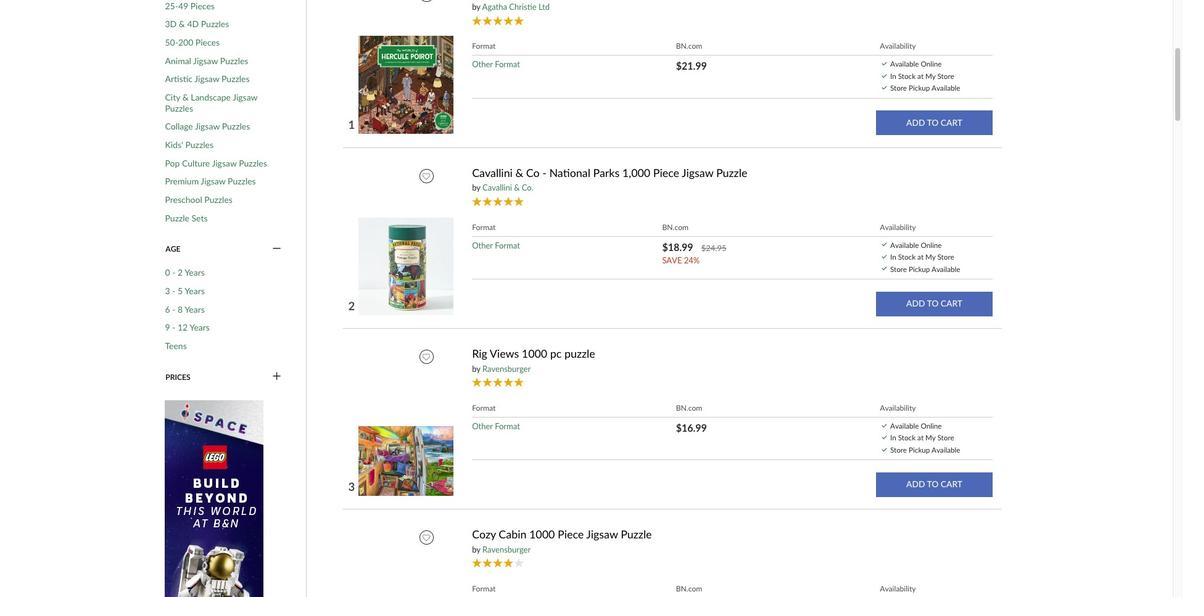 Task type: describe. For each thing, give the bounding box(es) containing it.
city
[[165, 92, 180, 102]]

piece inside cavallini & co - national parks 1,000 piece jigsaw puzzle by cavallini & co.
[[653, 166, 680, 180]]

ravensburger link for rig views 1000 pc puzzle
[[483, 364, 531, 374]]

stock for cavallini & co - national parks 1,000 piece jigsaw puzzle
[[898, 252, 916, 261]]

- for 6 - 8 years
[[172, 304, 176, 315]]

50-200 pieces link
[[165, 37, 220, 48]]

1 check image from the top
[[882, 62, 887, 66]]

4 check image from the top
[[882, 243, 887, 247]]

1 in stock at my store from the top
[[891, 72, 954, 80]]

in for cavallini & co - national parks 1,000 piece jigsaw puzzle
[[891, 252, 897, 261]]

pickup for rig views 1000 pc puzzle
[[909, 445, 930, 454]]

25-
[[165, 0, 178, 11]]

pieces for 25-49 pieces
[[191, 0, 215, 11]]

puzzles down premium jigsaw puzzles link
[[204, 194, 233, 205]]

12
[[178, 322, 188, 333]]

years for 6 - 8 years
[[185, 304, 205, 315]]

5 check image from the top
[[882, 255, 887, 259]]

years for 9 - 12 years
[[190, 322, 210, 333]]

puzzles right 4d
[[201, 19, 229, 29]]

- for 9 - 12 years
[[172, 322, 176, 333]]

$24.95
[[702, 243, 727, 253]]

1 in from the top
[[891, 72, 897, 80]]

co.
[[522, 183, 534, 193]]

advertisement element
[[165, 401, 264, 597]]

& for co
[[516, 166, 523, 180]]

24%
[[684, 255, 700, 265]]

agatha christie ltd link
[[482, 2, 550, 12]]

0 horizontal spatial puzzle
[[165, 213, 189, 223]]

50-
[[165, 37, 178, 48]]

city & landscape jigsaw puzzles link
[[165, 92, 267, 114]]

christie
[[509, 2, 537, 12]]

1 store pickup available from the top
[[891, 84, 961, 92]]

1 vertical spatial cavallini
[[483, 183, 512, 193]]

stock for rig views 1000 pc puzzle
[[898, 433, 916, 442]]

rig views 1000 pc puzzle image
[[358, 426, 456, 497]]

collage jigsaw puzzles
[[165, 121, 250, 132]]

rig
[[472, 347, 487, 361]]

other for rig
[[472, 421, 493, 431]]

parks
[[593, 166, 620, 180]]

0 - 2 years link
[[165, 267, 205, 278]]

collage
[[165, 121, 193, 132]]

artistic
[[165, 74, 193, 84]]

1 by from the top
[[472, 2, 481, 12]]

ravensburger link for cozy cabin 1000 piece jigsaw puzzle
[[483, 545, 531, 555]]

0 vertical spatial cavallini
[[472, 166, 513, 180]]

bn.com for seventh check icon from the top of the page
[[676, 403, 703, 413]]

6 check image from the top
[[882, 267, 887, 271]]

$21.99
[[676, 60, 707, 72]]

save
[[662, 255, 682, 265]]

puzzles up artistic jigsaw puzzles
[[220, 55, 248, 66]]

minus image
[[273, 244, 281, 255]]

puzzles down pop culture jigsaw puzzles 'link'
[[228, 176, 256, 187]]

3 for 3 - 5 years
[[165, 286, 170, 296]]

$21.99 link
[[676, 60, 707, 72]]

preschool
[[165, 194, 202, 205]]

4d
[[187, 19, 199, 29]]

50-200 pieces
[[165, 37, 220, 48]]

ltd
[[539, 2, 550, 12]]

cavallini & co - national parks 1,000 piece jigsaw puzzle image
[[358, 217, 456, 316]]

puzzles inside the city & landscape jigsaw puzzles
[[165, 103, 193, 113]]

check image
[[882, 436, 887, 440]]

& left 'co.'
[[514, 183, 520, 193]]

prices button
[[165, 372, 282, 383]]

$16.99
[[676, 422, 707, 434]]

1,000
[[623, 166, 651, 180]]

preschool puzzles
[[165, 194, 233, 205]]

6 - 8 years link
[[165, 304, 205, 315]]

1000 for views
[[522, 347, 548, 361]]

online for rig views 1000 pc puzzle
[[921, 421, 942, 430]]

views
[[490, 347, 519, 361]]

1 other format link from the top
[[472, 59, 520, 69]]

1 stock from the top
[[898, 72, 916, 80]]

collage jigsaw puzzles link
[[165, 121, 250, 132]]

3 for 3
[[348, 480, 355, 494]]

cozy
[[472, 528, 496, 542]]

premium jigsaw puzzles link
[[165, 176, 256, 187]]

25-49 pieces
[[165, 0, 215, 11]]

store pickup available for cavallini & co - national parks 1,000 piece jigsaw puzzle
[[891, 265, 961, 273]]

25-49 pieces link
[[165, 0, 215, 11]]

jigsaw inside cozy cabin 1000 piece jigsaw puzzle by ravensburger
[[586, 528, 618, 542]]

national
[[550, 166, 591, 180]]

$18.99 link
[[662, 241, 693, 253]]

pop
[[165, 158, 180, 168]]

49
[[178, 0, 188, 11]]

0
[[165, 267, 170, 278]]

by inside cavallini & co - national parks 1,000 piece jigsaw puzzle by cavallini & co.
[[472, 183, 481, 193]]

agatha
[[482, 2, 507, 12]]

my store for rig views 1000 pc puzzle
[[926, 433, 954, 442]]

puzzles up culture
[[185, 139, 214, 150]]

pop culture jigsaw puzzles link
[[165, 158, 267, 169]]

pc
[[550, 347, 562, 361]]

in stock at my store for cavallini & co - national parks 1,000 piece jigsaw puzzle
[[891, 252, 954, 261]]

by agatha christie ltd
[[472, 2, 550, 12]]

cozy cabin 1000 piece jigsaw puzzle by ravensburger
[[472, 528, 652, 555]]

- for 3 - 5 years
[[172, 286, 176, 296]]

teens
[[165, 341, 187, 351]]

6 - 8 years
[[165, 304, 205, 315]]

3d & 4d puzzles
[[165, 19, 229, 29]]

years for 0 - 2 years
[[185, 267, 205, 278]]

& for 4d
[[179, 19, 185, 29]]

$16.99 link
[[676, 422, 707, 434]]

cabin
[[499, 528, 527, 542]]

9
[[165, 322, 170, 333]]

8
[[178, 304, 183, 315]]

artistic jigsaw puzzles
[[165, 74, 250, 84]]

$18.99
[[662, 241, 693, 253]]

9 - 12 years link
[[165, 322, 210, 333]]

animal jigsaw puzzles link
[[165, 55, 248, 66]]

prices
[[166, 373, 191, 382]]

culture
[[182, 158, 210, 168]]

ravensburger inside cozy cabin 1000 piece jigsaw puzzle by ravensburger
[[483, 545, 531, 555]]

1 at from the top
[[918, 72, 924, 80]]

1 my store from the top
[[926, 72, 954, 80]]

puzzle inside cozy cabin 1000 piece jigsaw puzzle by ravensburger
[[621, 528, 652, 542]]

1 other from the top
[[472, 59, 493, 69]]

cavallini & co - national parks 1,000 piece jigsaw puzzle by cavallini & co.
[[472, 166, 748, 193]]

store pickup available for rig views 1000 pc puzzle
[[891, 445, 961, 454]]

cavallini & co. link
[[483, 183, 534, 193]]

3 - 5 years link
[[165, 286, 205, 297]]



Task type: vqa. For each thing, say whether or not it's contained in the screenshot.
leftmost Calendars,
no



Task type: locate. For each thing, give the bounding box(es) containing it.
200
[[178, 37, 193, 48]]

0 vertical spatial pieces
[[191, 0, 215, 11]]

landscape
[[191, 92, 231, 102]]

other format
[[472, 59, 520, 69], [472, 240, 520, 250], [472, 421, 520, 431]]

2 available online from the top
[[891, 240, 942, 249]]

available online
[[891, 59, 942, 68], [891, 240, 942, 249], [891, 421, 942, 430]]

3 left rig views 1000 pc puzzle image
[[348, 480, 355, 494]]

2 store pickup available from the top
[[891, 265, 961, 273]]

& right city
[[182, 92, 189, 102]]

1 online from the top
[[921, 59, 942, 68]]

3
[[165, 286, 170, 296], [348, 480, 355, 494]]

plus image
[[273, 372, 281, 383]]

pieces up 3d & 4d puzzles
[[191, 0, 215, 11]]

3 inside 3 - 5 years 'link'
[[165, 286, 170, 296]]

animal
[[165, 55, 191, 66]]

2 vertical spatial stock
[[898, 433, 916, 442]]

by inside cozy cabin 1000 piece jigsaw puzzle by ravensburger
[[472, 545, 481, 555]]

ravensburger
[[483, 364, 531, 374], [483, 545, 531, 555]]

3 by from the top
[[472, 364, 481, 374]]

store
[[891, 84, 907, 92], [891, 265, 907, 273], [891, 445, 907, 454]]

puzzles
[[201, 19, 229, 29], [220, 55, 248, 66], [222, 74, 250, 84], [165, 103, 193, 113], [222, 121, 250, 132], [185, 139, 214, 150], [239, 158, 267, 168], [228, 176, 256, 187], [204, 194, 233, 205]]

- right co on the top of page
[[543, 166, 547, 180]]

by left cavallini & co. link
[[472, 183, 481, 193]]

2 check image from the top
[[882, 74, 887, 78]]

8 check image from the top
[[882, 448, 887, 452]]

3d
[[165, 19, 177, 29]]

by left the agatha
[[472, 2, 481, 12]]

3 available online from the top
[[891, 421, 942, 430]]

- inside cavallini & co - national parks 1,000 piece jigsaw puzzle by cavallini & co.
[[543, 166, 547, 180]]

1 vertical spatial 1000
[[530, 528, 555, 542]]

3 store from the top
[[891, 445, 907, 454]]

0 vertical spatial online
[[921, 59, 942, 68]]

my store for cavallini & co - national parks 1,000 piece jigsaw puzzle
[[926, 252, 954, 261]]

0 vertical spatial in stock at my store
[[891, 72, 954, 80]]

kids' puzzles link
[[165, 139, 214, 150]]

5
[[178, 286, 183, 296]]

1 horizontal spatial piece
[[653, 166, 680, 180]]

1 vertical spatial pickup
[[909, 265, 930, 273]]

2 vertical spatial pickup
[[909, 445, 930, 454]]

3 stock from the top
[[898, 433, 916, 442]]

& inside the city & landscape jigsaw puzzles
[[182, 92, 189, 102]]

at for cavallini & co - national parks 1,000 piece jigsaw puzzle
[[918, 252, 924, 261]]

pieces inside 25-49 pieces link
[[191, 0, 215, 11]]

7 check image from the top
[[882, 424, 887, 428]]

other for cavallini
[[472, 240, 493, 250]]

in for rig views 1000 pc puzzle
[[891, 433, 897, 442]]

2 stock from the top
[[898, 252, 916, 261]]

availability
[[880, 42, 916, 51], [880, 223, 916, 232], [880, 403, 916, 413], [880, 584, 916, 594]]

1 store from the top
[[891, 84, 907, 92]]

cavallini
[[472, 166, 513, 180], [483, 183, 512, 193]]

bn.com for fifth check icon from the bottom of the page
[[662, 223, 689, 232]]

0 horizontal spatial piece
[[558, 528, 584, 542]]

years inside 'link'
[[185, 286, 205, 296]]

1 vertical spatial other
[[472, 240, 493, 250]]

pickup for cavallini & co - national parks 1,000 piece jigsaw puzzle
[[909, 265, 930, 273]]

2 horizontal spatial puzzle
[[716, 166, 748, 180]]

2 online from the top
[[921, 240, 942, 249]]

1000 right cabin
[[530, 528, 555, 542]]

1 vertical spatial store pickup available
[[891, 265, 961, 273]]

0 vertical spatial ravensburger
[[483, 364, 531, 374]]

bn.com for eighth check icon from the bottom
[[676, 42, 703, 51]]

1
[[348, 118, 355, 132]]

3 online from the top
[[921, 421, 942, 430]]

4 by from the top
[[472, 545, 481, 555]]

0 vertical spatial at
[[918, 72, 924, 80]]

3 in stock at my store from the top
[[891, 433, 954, 442]]

2 vertical spatial other format
[[472, 421, 520, 431]]

1 vertical spatial in stock at my store
[[891, 252, 954, 261]]

puzzle inside cavallini & co - national parks 1,000 piece jigsaw puzzle by cavallini & co.
[[716, 166, 748, 180]]

by down rig
[[472, 364, 481, 374]]

1 vertical spatial other format link
[[472, 240, 520, 250]]

ravensburger link down the views
[[483, 364, 531, 374]]

0 vertical spatial 1000
[[522, 347, 548, 361]]

in stock at my store
[[891, 72, 954, 80], [891, 252, 954, 261], [891, 433, 954, 442]]

3 other format link from the top
[[472, 421, 520, 431]]

pieces inside 50-200 pieces link
[[196, 37, 220, 48]]

1000 for cabin
[[530, 528, 555, 542]]

artistic jigsaw puzzles link
[[165, 74, 250, 84]]

0 vertical spatial ravensburger link
[[483, 364, 531, 374]]

$24.95 save 24%
[[662, 243, 727, 265]]

1 other format from the top
[[472, 59, 520, 69]]

1 vertical spatial ravensburger link
[[483, 545, 531, 555]]

2 my store from the top
[[926, 252, 954, 261]]

0 vertical spatial 2
[[178, 267, 183, 278]]

premium jigsaw puzzles
[[165, 176, 256, 187]]

sets
[[192, 213, 208, 223]]

1 vertical spatial at
[[918, 252, 924, 261]]

2 vertical spatial other format link
[[472, 421, 520, 431]]

pieces
[[191, 0, 215, 11], [196, 37, 220, 48]]

1 vertical spatial pieces
[[196, 37, 220, 48]]

cozy cabin 1000 piece jigsaw puzzle link
[[472, 528, 652, 542]]

pickup
[[909, 84, 930, 92], [909, 265, 930, 273], [909, 445, 930, 454]]

1000 inside 'rig views 1000 pc puzzle by ravensburger'
[[522, 347, 548, 361]]

pieces for 50-200 pieces
[[196, 37, 220, 48]]

available online for cavallini & co - national parks 1,000 piece jigsaw puzzle
[[891, 240, 942, 249]]

premium
[[165, 176, 199, 187]]

1 pickup from the top
[[909, 84, 930, 92]]

0 vertical spatial piece
[[653, 166, 680, 180]]

co
[[526, 166, 540, 180]]

kids' puzzles
[[165, 139, 214, 150]]

2 vertical spatial at
[[918, 433, 924, 442]]

- left 5
[[172, 286, 176, 296]]

2 pickup from the top
[[909, 265, 930, 273]]

puzzles down city
[[165, 103, 193, 113]]

0 horizontal spatial 2
[[178, 267, 183, 278]]

ravensburger link
[[483, 364, 531, 374], [483, 545, 531, 555]]

store for cavallini & co - national parks 1,000 piece jigsaw puzzle
[[891, 265, 907, 273]]

animal jigsaw puzzles
[[165, 55, 248, 66]]

2 vertical spatial store
[[891, 445, 907, 454]]

2 vertical spatial store pickup available
[[891, 445, 961, 454]]

3 other from the top
[[472, 421, 493, 431]]

1 vertical spatial piece
[[558, 528, 584, 542]]

- inside 'link'
[[172, 286, 176, 296]]

2 other format from the top
[[472, 240, 520, 250]]

1000
[[522, 347, 548, 361], [530, 528, 555, 542]]

1 ravensburger link from the top
[[483, 364, 531, 374]]

0 vertical spatial other format
[[472, 59, 520, 69]]

3 at from the top
[[918, 433, 924, 442]]

1 vertical spatial available online
[[891, 240, 942, 249]]

0 vertical spatial puzzle
[[716, 166, 748, 180]]

pieces up animal jigsaw puzzles
[[196, 37, 220, 48]]

other format link
[[472, 59, 520, 69], [472, 240, 520, 250], [472, 421, 520, 431]]

1 horizontal spatial 2
[[348, 299, 355, 313]]

2 vertical spatial puzzle
[[621, 528, 652, 542]]

puzzles down city & landscape jigsaw puzzles link
[[222, 121, 250, 132]]

1 horizontal spatial puzzle
[[621, 528, 652, 542]]

by inside 'rig views 1000 pc puzzle by ravensburger'
[[472, 364, 481, 374]]

age button
[[165, 244, 282, 255]]

teens link
[[165, 341, 187, 352]]

6
[[165, 304, 170, 315]]

3 check image from the top
[[882, 86, 887, 90]]

- left '8'
[[172, 304, 176, 315]]

2 at from the top
[[918, 252, 924, 261]]

& left co on the top of page
[[516, 166, 523, 180]]

puzzles inside 'link'
[[239, 158, 267, 168]]

2 vertical spatial my store
[[926, 433, 954, 442]]

0 vertical spatial pickup
[[909, 84, 930, 92]]

0 vertical spatial store pickup available
[[891, 84, 961, 92]]

other format link for cavallini
[[472, 240, 520, 250]]

2 other from the top
[[472, 240, 493, 250]]

1 vertical spatial in
[[891, 252, 897, 261]]

jigsaw inside 'link'
[[212, 158, 237, 168]]

cavallini up cavallini & co. link
[[472, 166, 513, 180]]

years right 5
[[185, 286, 205, 296]]

piece
[[653, 166, 680, 180], [558, 528, 584, 542]]

2 in from the top
[[891, 252, 897, 261]]

store for rig views 1000 pc puzzle
[[891, 445, 907, 454]]

ravensburger link down cabin
[[483, 545, 531, 555]]

0 vertical spatial 3
[[165, 286, 170, 296]]

0 vertical spatial my store
[[926, 72, 954, 80]]

2 other format link from the top
[[472, 240, 520, 250]]

3 availability from the top
[[880, 403, 916, 413]]

at for rig views 1000 pc puzzle
[[918, 433, 924, 442]]

jigsaw inside cavallini & co - national parks 1,000 piece jigsaw puzzle by cavallini & co.
[[682, 166, 714, 180]]

kids'
[[165, 139, 183, 150]]

2 in stock at my store from the top
[[891, 252, 954, 261]]

puzzle sets
[[165, 213, 208, 223]]

jigsaw inside the city & landscape jigsaw puzzles
[[233, 92, 258, 102]]

-
[[543, 166, 547, 180], [172, 267, 176, 278], [172, 286, 176, 296], [172, 304, 176, 315], [172, 322, 176, 333]]

4 availability from the top
[[880, 584, 916, 594]]

1000 left pc on the bottom
[[522, 347, 548, 361]]

ravensburger down cabin
[[483, 545, 531, 555]]

0 vertical spatial store
[[891, 84, 907, 92]]

& right '3d'
[[179, 19, 185, 29]]

0 vertical spatial other
[[472, 59, 493, 69]]

preschool puzzles link
[[165, 194, 233, 205]]

0 vertical spatial available online
[[891, 59, 942, 68]]

None submit
[[877, 111, 993, 135], [877, 292, 993, 316], [877, 473, 993, 497], [877, 111, 993, 135], [877, 292, 993, 316], [877, 473, 993, 497]]

piece inside cozy cabin 1000 piece jigsaw puzzle by ravensburger
[[558, 528, 584, 542]]

availability for fifth check icon from the bottom of the page
[[880, 223, 916, 232]]

ravensburger inside 'rig views 1000 pc puzzle by ravensburger'
[[483, 364, 531, 374]]

1 vertical spatial puzzle
[[165, 213, 189, 223]]

0 vertical spatial in
[[891, 72, 897, 80]]

piece right cabin
[[558, 528, 584, 542]]

puzzles up city & landscape jigsaw puzzles link
[[222, 74, 250, 84]]

other format for cavallini
[[472, 240, 520, 250]]

& for landscape
[[182, 92, 189, 102]]

cavallini & co - national parks 1,000 piece jigsaw puzzle link
[[472, 166, 748, 180]]

rig views 1000 pc puzzle link
[[472, 347, 595, 361]]

1 vertical spatial online
[[921, 240, 942, 249]]

- for 0 - 2 years
[[172, 267, 176, 278]]

2 vertical spatial in
[[891, 433, 897, 442]]

pop culture jigsaw puzzles
[[165, 158, 267, 168]]

cavallini left 'co.'
[[483, 183, 512, 193]]

3 in from the top
[[891, 433, 897, 442]]

by
[[472, 2, 481, 12], [472, 183, 481, 193], [472, 364, 481, 374], [472, 545, 481, 555]]

1000 inside cozy cabin 1000 piece jigsaw puzzle by ravensburger
[[530, 528, 555, 542]]

1 available online from the top
[[891, 59, 942, 68]]

other format for rig
[[472, 421, 520, 431]]

1 vertical spatial other format
[[472, 240, 520, 250]]

years right '8'
[[185, 304, 205, 315]]

3 - 5 years
[[165, 286, 205, 296]]

years for 3 - 5 years
[[185, 286, 205, 296]]

available online for rig views 1000 pc puzzle
[[891, 421, 942, 430]]

1 availability from the top
[[880, 42, 916, 51]]

at
[[918, 72, 924, 80], [918, 252, 924, 261], [918, 433, 924, 442]]

the world of hercule poirot 1000 piece puzzle: a 1000-piece jigsaw puzzle image
[[358, 35, 456, 135]]

availability for eighth check icon from the bottom
[[880, 42, 916, 51]]

format
[[472, 42, 496, 51], [495, 59, 520, 69], [472, 223, 496, 232], [495, 240, 520, 250], [472, 403, 496, 413], [495, 421, 520, 431], [472, 584, 496, 594]]

store pickup available
[[891, 84, 961, 92], [891, 265, 961, 273], [891, 445, 961, 454]]

1 vertical spatial 3
[[348, 480, 355, 494]]

2 availability from the top
[[880, 223, 916, 232]]

2 vertical spatial other
[[472, 421, 493, 431]]

jigsaw
[[193, 55, 218, 66], [195, 74, 219, 84], [233, 92, 258, 102], [195, 121, 220, 132], [212, 158, 237, 168], [682, 166, 714, 180], [201, 176, 226, 187], [586, 528, 618, 542]]

city & landscape jigsaw puzzles
[[165, 92, 258, 113]]

check image
[[882, 62, 887, 66], [882, 74, 887, 78], [882, 86, 887, 90], [882, 243, 887, 247], [882, 255, 887, 259], [882, 267, 887, 271], [882, 424, 887, 428], [882, 448, 887, 452]]

2 vertical spatial online
[[921, 421, 942, 430]]

3 pickup from the top
[[909, 445, 930, 454]]

2 ravensburger from the top
[[483, 545, 531, 555]]

3 my store from the top
[[926, 433, 954, 442]]

other
[[472, 59, 493, 69], [472, 240, 493, 250], [472, 421, 493, 431]]

by down cozy
[[472, 545, 481, 555]]

rig views 1000 pc puzzle by ravensburger
[[472, 347, 595, 374]]

0 vertical spatial other format link
[[472, 59, 520, 69]]

9 - 12 years
[[165, 322, 210, 333]]

2 ravensburger link from the top
[[483, 545, 531, 555]]

in stock at my store for rig views 1000 pc puzzle
[[891, 433, 954, 442]]

0 vertical spatial stock
[[898, 72, 916, 80]]

1 vertical spatial stock
[[898, 252, 916, 261]]

1 vertical spatial store
[[891, 265, 907, 273]]

- right 0
[[172, 267, 176, 278]]

2 vertical spatial available online
[[891, 421, 942, 430]]

years up 3 - 5 years at the top left of the page
[[185, 267, 205, 278]]

my store
[[926, 72, 954, 80], [926, 252, 954, 261], [926, 433, 954, 442]]

1 vertical spatial 2
[[348, 299, 355, 313]]

2 vertical spatial in stock at my store
[[891, 433, 954, 442]]

years right 12
[[190, 322, 210, 333]]

2 store from the top
[[891, 265, 907, 273]]

0 horizontal spatial 3
[[165, 286, 170, 296]]

3 store pickup available from the top
[[891, 445, 961, 454]]

age
[[166, 245, 181, 254]]

puzzle sets link
[[165, 213, 208, 223]]

2 by from the top
[[472, 183, 481, 193]]

puzzles up "premium jigsaw puzzles"
[[239, 158, 267, 168]]

1 horizontal spatial 3
[[348, 480, 355, 494]]

3 other format from the top
[[472, 421, 520, 431]]

puzzle
[[565, 347, 595, 361]]

piece right 1,000
[[653, 166, 680, 180]]

- right '9' on the bottom
[[172, 322, 176, 333]]

1 vertical spatial my store
[[926, 252, 954, 261]]

availability for seventh check icon from the top of the page
[[880, 403, 916, 413]]

1 ravensburger from the top
[[483, 364, 531, 374]]

online for cavallini & co - national parks 1,000 piece jigsaw puzzle
[[921, 240, 942, 249]]

0 - 2 years
[[165, 267, 205, 278]]

available
[[891, 59, 919, 68], [932, 84, 961, 92], [891, 240, 919, 249], [932, 265, 961, 273], [891, 421, 919, 430], [932, 445, 961, 454]]

3 left 5
[[165, 286, 170, 296]]

ravensburger down the views
[[483, 364, 531, 374]]

other format link for rig
[[472, 421, 520, 431]]

3d & 4d puzzles link
[[165, 19, 229, 30]]

1 vertical spatial ravensburger
[[483, 545, 531, 555]]



